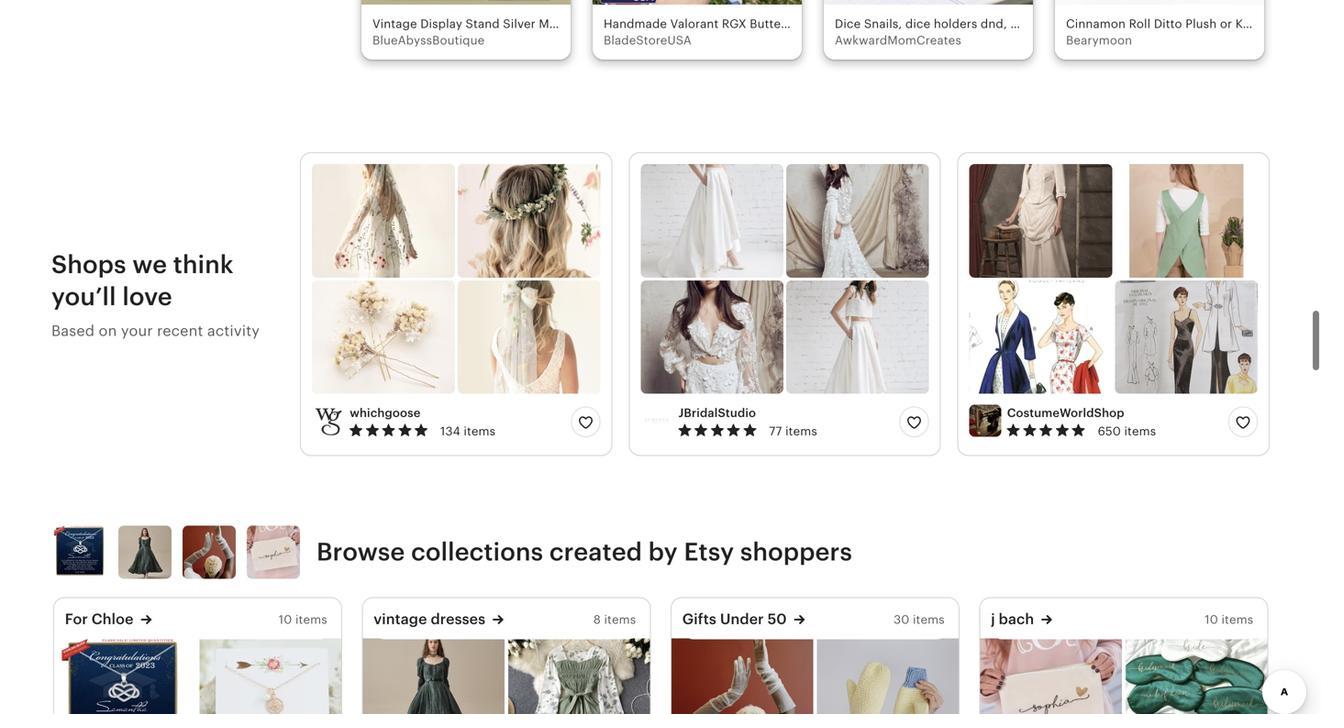 Task type: locate. For each thing, give the bounding box(es) containing it.
for
[[1066, 17, 1083, 31], [1143, 17, 1159, 31], [1184, 17, 1201, 31]]

items up customized eye masks personalized sleeping masks customized satin eye masks bachelor party gifts bridesmaid proposal gift image on the bottom right
[[1222, 614, 1254, 627]]

butterfly right dungeon
[[1269, 17, 1319, 31]]

you'll
[[51, 283, 116, 311]]

0 horizontal spatial metal
[[539, 17, 571, 31]]

dice snails, dice holders dnd, dnd gifts for boyfriends, gifts for dungeon masters, snail figurine, good luck charm men, dnd christmas gifts image
[[824, 0, 1033, 4]]

1 horizontal spatial or
[[1221, 17, 1233, 31]]

based
[[51, 323, 95, 339]]

2 metal from the left
[[938, 17, 971, 31]]

plate
[[843, 17, 872, 31]]

customized eye masks personalized sleeping masks customized satin eye masks bachelor party gifts bridesmaid proposal gift image
[[1126, 639, 1268, 715]]

8
[[594, 614, 601, 627]]

for left gift, on the top right
[[1066, 17, 1083, 31]]

0 horizontal spatial 10 items
[[279, 614, 327, 627]]

office
[[1108, 17, 1144, 31]]

1 10 items from the left
[[279, 614, 327, 627]]

1 horizontal spatial for
[[1143, 17, 1159, 31]]

2 butterfly from the left
[[1269, 17, 1319, 31]]

134 items
[[441, 425, 496, 439]]

2 horizontal spatial valorant
[[1217, 17, 1266, 31]]

10 up compass necklace, graduation gift for her, graduation necklace, college graduation gift, high school graduation gift for her, class of 2023 image
[[279, 614, 292, 627]]

2 gifts from the left
[[1155, 17, 1181, 31]]

0 horizontal spatial stand
[[466, 17, 500, 31]]

bach
[[999, 612, 1035, 628]]

easel right the art
[[810, 17, 840, 31]]

0 horizontal spatial 10
[[279, 614, 292, 627]]

2 10 from the left
[[1205, 614, 1219, 627]]

0 horizontal spatial butterfly
[[750, 17, 800, 31]]

dresses
[[431, 612, 486, 628]]

1 10 from the left
[[279, 614, 292, 627]]

gifts down cinnamon roll ditto plush or keychain image
[[1155, 17, 1181, 31]]

display
[[421, 17, 463, 31]]

rgx down handmade valorant rgx butterfly training dull knive full metal valorant rgx knife, gift, gift for birthday, valorant butterfly trainer image
[[722, 17, 747, 31]]

shoppers
[[741, 538, 853, 567]]

knife,
[[1053, 17, 1086, 31]]

or inside the cinnamon roll ditto plush or keychain bearymoon
[[1221, 17, 1233, 31]]

1 easel from the left
[[574, 17, 604, 31]]

floral victorian cottagecore dress, autumn cottagecore long sleeve dress image
[[508, 639, 650, 715]]

for inside handmade valorant rgx butterfly training dull knive full metal valorant rgx knife, gift, gift for birthday, valorant butterfly  bladestoreusa
[[1143, 17, 1159, 31]]

1 horizontal spatial butterfly
[[1269, 17, 1319, 31]]

3 for from the left
[[1184, 17, 1201, 31]]

items right 77
[[786, 425, 818, 439]]

roll
[[1129, 17, 1151, 31]]

butterfly left training
[[750, 17, 800, 31]]

8 items
[[594, 614, 636, 627]]

10 items
[[279, 614, 327, 627], [1205, 614, 1254, 627]]

1 horizontal spatial valorant
[[974, 17, 1022, 31]]

1 gifts from the left
[[1037, 17, 1063, 31]]

1 horizontal spatial 10 items
[[1205, 614, 1254, 627]]

gifts
[[1037, 17, 1063, 31], [1155, 17, 1181, 31]]

book
[[676, 17, 705, 31]]

created
[[550, 538, 643, 567]]

stand
[[466, 17, 500, 31], [708, 17, 742, 31]]

2 or from the left
[[1221, 17, 1233, 31]]

2 easel from the left
[[810, 17, 840, 31]]

3 valorant from the left
[[1217, 17, 1266, 31]]

ornate
[[746, 17, 786, 31]]

dnd,
[[981, 17, 1008, 31]]

costumeworldshop
[[1007, 406, 1125, 420]]

gifts
[[683, 612, 717, 628]]

10 items up compass necklace, graduation gift for her, graduation necklace, college graduation gift, high school graduation gift for her, class of 2023 image
[[279, 614, 327, 627]]

gloves // no beading // spring capsule image
[[672, 639, 813, 715]]

snails,
[[864, 17, 902, 31]]

650 items
[[1098, 425, 1157, 439]]

rgx left knife,
[[1026, 17, 1050, 31]]

butterfly
[[750, 17, 800, 31], [1269, 17, 1319, 31]]

10 up customized eye masks personalized sleeping masks customized satin eye masks bachelor party gifts bridesmaid proposal gift image on the bottom right
[[1205, 614, 1219, 627]]

1 horizontal spatial metal
[[938, 17, 971, 31]]

1 horizontal spatial stand
[[708, 17, 742, 31]]

bridesmaid cosmetic bag, personalized makeup bag, bridesmaid gift, make up bag (br036) image
[[980, 639, 1122, 715]]

1 horizontal spatial rgx
[[1026, 17, 1050, 31]]

for right ditto
[[1184, 17, 1201, 31]]

134
[[441, 425, 461, 439]]

metal right full
[[938, 17, 971, 31]]

or inside vintage display stand silver metal easel collapsible book stand ornate art easel plate holder 1980s bohemian decor home or office blueabyssboutique
[[1093, 17, 1105, 31]]

handmade valorant rgx butterfly training dull knive full metal valorant rgx knife, gift, gift for birthday, valorant butterfly  bladestoreusa
[[604, 17, 1322, 47]]

easel left collapsible
[[574, 17, 604, 31]]

easel
[[574, 17, 604, 31], [810, 17, 840, 31]]

1 horizontal spatial 10
[[1205, 614, 1219, 627]]

stand right the book
[[708, 17, 742, 31]]

or up bearymoon
[[1093, 17, 1105, 31]]

metal right silver
[[539, 17, 571, 31]]

whichgoose
[[350, 406, 421, 420]]

items
[[464, 425, 496, 439], [786, 425, 818, 439], [1125, 425, 1157, 439], [295, 614, 327, 627], [604, 614, 636, 627], [913, 614, 945, 627], [1222, 614, 1254, 627]]

0 horizontal spatial valorant
[[671, 17, 719, 31]]

vintage display stand silver metal easel collapsible book stand ornate art easel plate holder 1980s bohemian decor home or office blueabyssboutique
[[373, 17, 1144, 47]]

0 horizontal spatial easel
[[574, 17, 604, 31]]

2 10 items from the left
[[1205, 614, 1254, 627]]

2 for from the left
[[1143, 17, 1159, 31]]

or
[[1093, 17, 1105, 31], [1221, 17, 1233, 31]]

0 horizontal spatial or
[[1093, 17, 1105, 31]]

rgx
[[722, 17, 747, 31], [1026, 17, 1050, 31]]

1 metal from the left
[[539, 17, 571, 31]]

cinnamon roll ditto plush or keychain image
[[1055, 0, 1265, 4]]

2 rgx from the left
[[1026, 17, 1050, 31]]

10 items up customized eye masks personalized sleeping masks customized satin eye masks bachelor party gifts bridesmaid proposal gift image on the bottom right
[[1205, 614, 1254, 627]]

handmade valorant rgx butterfly training dull knive full metal valorant rgx knife, gift, gift for birthday, valorant butterfly trainer image
[[593, 0, 802, 4]]

for right gift
[[1143, 17, 1159, 31]]

1 horizontal spatial easel
[[810, 17, 840, 31]]

etsy
[[684, 538, 734, 567]]

2 horizontal spatial for
[[1184, 17, 1201, 31]]

10 for j bach
[[1205, 614, 1219, 627]]

compass necklace, graduation gift for her, graduation necklace, college graduation gift, high school graduation gift for her, class of 2023 image
[[199, 639, 341, 715]]

0 horizontal spatial rgx
[[722, 17, 747, 31]]

valorant
[[671, 17, 719, 31], [974, 17, 1022, 31], [1217, 17, 1266, 31]]

10 items for j bach
[[1205, 614, 1254, 627]]

or right 'plush'
[[1221, 17, 1233, 31]]

browse collections created by etsy shoppers
[[317, 538, 853, 567]]

0 horizontal spatial gifts
[[1037, 17, 1063, 31]]

graduation necklace gift for her, graduation gift, graduation necklace, personalized graduation gift, sterling silver necklace image
[[54, 639, 196, 715]]

gifts right dnd
[[1037, 17, 1063, 31]]

0 horizontal spatial for
[[1066, 17, 1083, 31]]

shops
[[51, 251, 126, 279]]

metal
[[539, 17, 571, 31], [938, 17, 971, 31]]

think
[[173, 251, 234, 279]]

650
[[1098, 425, 1121, 439]]

stand down vintage display stand silver metal easel collapsible book stand ornate art easel plate holder 1980s bohemian decor home or office image
[[466, 17, 500, 31]]

1 or from the left
[[1093, 17, 1105, 31]]

1 horizontal spatial gifts
[[1155, 17, 1181, 31]]

for
[[65, 612, 88, 628]]

holders
[[934, 17, 978, 31]]

10
[[279, 614, 292, 627], [1205, 614, 1219, 627]]

activity
[[207, 323, 260, 339]]



Task type: vqa. For each thing, say whether or not it's contained in the screenshot.
third 5 out of 5 stars image from the right
no



Task type: describe. For each thing, give the bounding box(es) containing it.
1980s
[[918, 17, 952, 31]]

30
[[894, 614, 910, 627]]

on
[[99, 323, 117, 339]]

browse
[[317, 538, 405, 567]]

handmade
[[604, 17, 667, 31]]

1 butterfly from the left
[[750, 17, 800, 31]]

77
[[769, 425, 782, 439]]

1 valorant from the left
[[671, 17, 719, 31]]

ditto
[[1154, 17, 1183, 31]]

metal inside handmade valorant rgx butterfly training dull knive full metal valorant rgx knife, gift, gift for birthday, valorant butterfly  bladestoreusa
[[938, 17, 971, 31]]

gift,
[[1090, 17, 1115, 31]]

j
[[991, 612, 996, 628]]

plush
[[1186, 17, 1217, 31]]

j bach
[[991, 612, 1035, 628]]

we
[[133, 251, 167, 279]]

birthday,
[[1163, 17, 1214, 31]]

sn
[[1312, 17, 1322, 31]]

by
[[649, 538, 678, 567]]

masters,
[[1259, 17, 1309, 31]]

bearymoon
[[1066, 33, 1133, 47]]

bladestoreusa
[[604, 33, 692, 47]]

2 stand from the left
[[708, 17, 742, 31]]

decor
[[1017, 17, 1052, 31]]

your
[[121, 323, 153, 339]]

items right the 650
[[1125, 425, 1157, 439]]

30 items
[[894, 614, 945, 627]]

boyfriends,
[[1086, 17, 1152, 31]]

vintage
[[373, 17, 417, 31]]

gift
[[1118, 17, 1140, 31]]

full
[[915, 17, 935, 31]]

bohemian
[[955, 17, 1013, 31]]

silver
[[503, 17, 536, 31]]

dice
[[835, 17, 861, 31]]

2 valorant from the left
[[974, 17, 1022, 31]]

cinnamon roll ditto plush or keychain bearymoon
[[1066, 17, 1288, 47]]

collapsible
[[608, 17, 673, 31]]

blueabyssboutique
[[373, 33, 485, 47]]

for chloe
[[65, 612, 134, 628]]

vintage dresses
[[374, 612, 486, 628]]

metal inside vintage display stand silver metal easel collapsible book stand ornate art easel plate holder 1980s bohemian decor home or office blueabyssboutique
[[539, 17, 571, 31]]

cotton-merino full coverage mittens, crochet and knitted gloves in yellow and baby blue, extra thick winter mittens for women image
[[817, 639, 959, 715]]

chloe
[[92, 612, 134, 628]]

dull
[[854, 17, 876, 31]]

items right "8"
[[604, 614, 636, 627]]

1 rgx from the left
[[722, 17, 747, 31]]

10 for for chloe
[[279, 614, 292, 627]]

shops we think you'll love
[[51, 251, 234, 311]]

items up compass necklace, graduation gift for her, graduation necklace, college graduation gift, high school graduation gift for her, class of 2023 image
[[295, 614, 327, 627]]

awkwardmomcreates
[[835, 33, 962, 47]]

corset linen dress in teal, regency dress, medieval linen dress, maxi linen dress,  fit and flared dress | linennaive image
[[363, 639, 505, 715]]

recent
[[157, 323, 203, 339]]

training
[[804, 17, 851, 31]]

dnd
[[1011, 17, 1034, 31]]

under
[[720, 612, 764, 628]]

keychain
[[1236, 17, 1288, 31]]

dice
[[906, 17, 931, 31]]

collections
[[411, 538, 544, 567]]

jbridalstudio
[[679, 406, 756, 420]]

based on your recent activity
[[51, 323, 260, 339]]

gifts under 50
[[683, 612, 787, 628]]

10 items for for chloe
[[279, 614, 327, 627]]

dungeon
[[1204, 17, 1256, 31]]

items right "30"
[[913, 614, 945, 627]]

1 for from the left
[[1066, 17, 1083, 31]]

vintage display stand silver metal easel collapsible book stand ornate art easel plate holder 1980s bohemian decor home or office image
[[362, 0, 571, 4]]

1 stand from the left
[[466, 17, 500, 31]]

love
[[122, 283, 172, 311]]

77 items
[[769, 425, 818, 439]]

items right 134
[[464, 425, 496, 439]]

home
[[1055, 17, 1089, 31]]

vintage
[[374, 612, 427, 628]]

art
[[789, 17, 807, 31]]

holder
[[875, 17, 915, 31]]

knive
[[880, 17, 911, 31]]

cinnamon
[[1066, 17, 1126, 31]]

50
[[768, 612, 787, 628]]

dice snails, dice holders dnd, dnd gifts for boyfriends, gifts for dungeon masters, sn awkwardmomcreates
[[835, 17, 1322, 47]]



